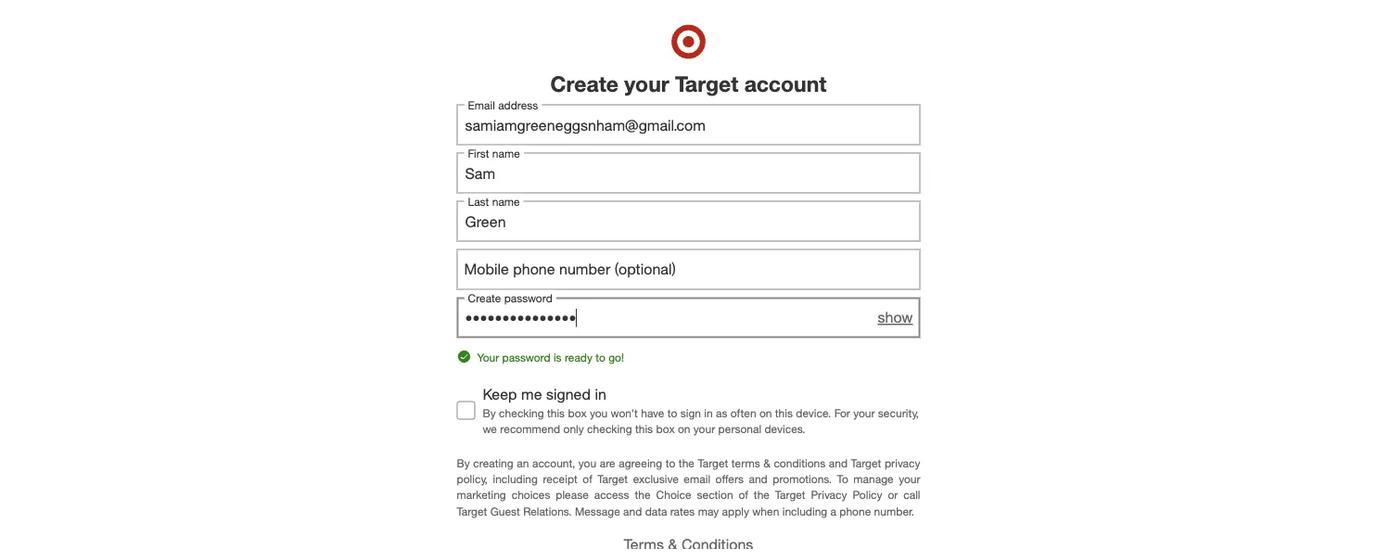 Task type: vqa. For each thing, say whether or not it's contained in the screenshot.
Search
no



Task type: locate. For each thing, give the bounding box(es) containing it.
terms
[[732, 456, 760, 470]]

of
[[583, 472, 593, 486], [739, 488, 749, 502]]

often
[[731, 406, 757, 420]]

1 vertical spatial to
[[668, 406, 678, 420]]

1 vertical spatial checking
[[587, 422, 632, 436]]

to left go!
[[596, 350, 606, 364]]

0 horizontal spatial of
[[583, 472, 593, 486]]

to
[[837, 472, 849, 486]]

2 horizontal spatial the
[[754, 488, 770, 502]]

0 horizontal spatial on
[[678, 422, 691, 436]]

1 horizontal spatial the
[[679, 456, 695, 470]]

receipt
[[543, 472, 578, 486]]

this down "signed"
[[547, 406, 565, 420]]

None password field
[[457, 297, 921, 338]]

when
[[753, 504, 780, 518]]

0 horizontal spatial in
[[595, 385, 607, 403]]

show button
[[878, 307, 913, 328]]

message
[[575, 504, 620, 518]]

apply
[[722, 504, 750, 518]]

0 vertical spatial in
[[595, 385, 607, 403]]

we
[[483, 422, 497, 436]]

1 horizontal spatial this
[[635, 422, 653, 436]]

0 vertical spatial on
[[760, 406, 772, 420]]

the up when
[[754, 488, 770, 502]]

device.
[[796, 406, 831, 420]]

0 horizontal spatial checking
[[499, 406, 544, 420]]

the
[[679, 456, 695, 470], [635, 488, 651, 502], [754, 488, 770, 502]]

0 vertical spatial you
[[590, 406, 608, 420]]

this up devices.
[[775, 406, 793, 420]]

you inside keep me signed in by checking this box you won't have to sign in as often on this device. for your security, we recommend only checking this box on your personal devices.
[[590, 406, 608, 420]]

to up the exclusive
[[666, 456, 676, 470]]

this down have
[[635, 422, 653, 436]]

email
[[684, 472, 711, 486]]

1 vertical spatial box
[[656, 422, 675, 436]]

None checkbox
[[457, 401, 475, 420]]

go!
[[609, 350, 624, 364]]

to inside by creating an account, you are agreeing to the target terms & conditions and target privacy policy, including receipt of target exclusive email offers and promotions. to manage your marketing choices please access the choice section of the target privacy policy or call target guest relations. message and data rates may apply when including a phone number.
[[666, 456, 676, 470]]

promotions.
[[773, 472, 832, 486]]

by creating an account, you are agreeing to the target terms & conditions and target privacy policy, including receipt of target exclusive email offers and promotions. to manage your marketing choices please access the choice section of the target privacy policy or call target guest relations. message and data rates may apply when including a phone number.
[[457, 456, 921, 518]]

and
[[829, 456, 848, 470], [749, 472, 768, 486], [624, 504, 642, 518]]

on right often
[[760, 406, 772, 420]]

of up apply
[[739, 488, 749, 502]]

1 horizontal spatial including
[[783, 504, 828, 518]]

None text field
[[457, 153, 921, 194], [457, 201, 921, 242], [457, 153, 921, 194], [457, 201, 921, 242]]

privacy
[[811, 488, 847, 502]]

None text field
[[457, 104, 921, 145]]

1 vertical spatial you
[[579, 456, 597, 470]]

section
[[697, 488, 733, 502]]

and left data
[[624, 504, 642, 518]]

0 vertical spatial by
[[483, 406, 496, 420]]

&
[[764, 456, 771, 470]]

you inside by creating an account, you are agreeing to the target terms & conditions and target privacy policy, including receipt of target exclusive email offers and promotions. to manage your marketing choices please access the choice section of the target privacy policy or call target guest relations. message and data rates may apply when including a phone number.
[[579, 456, 597, 470]]

number.
[[874, 504, 915, 518]]

may
[[698, 504, 719, 518]]

including
[[493, 472, 538, 486], [783, 504, 828, 518]]

checking
[[499, 406, 544, 420], [587, 422, 632, 436]]

1 vertical spatial on
[[678, 422, 691, 436]]

you left won't
[[590, 406, 608, 420]]

you left are
[[579, 456, 597, 470]]

and down the &
[[749, 472, 768, 486]]

1 vertical spatial including
[[783, 504, 828, 518]]

1 vertical spatial by
[[457, 456, 470, 470]]

is
[[554, 350, 562, 364]]

target down promotions.
[[775, 488, 806, 502]]

0 horizontal spatial by
[[457, 456, 470, 470]]

account,
[[532, 456, 575, 470]]

sign
[[681, 406, 701, 420]]

2 vertical spatial and
[[624, 504, 642, 518]]

by up we
[[483, 406, 496, 420]]

this
[[547, 406, 565, 420], [775, 406, 793, 420], [635, 422, 653, 436]]

phone
[[840, 504, 871, 518]]

to inside keep me signed in by checking this box you won't have to sign in as often on this device. for your security, we recommend only checking this box on your personal devices.
[[668, 406, 678, 420]]

the up email
[[679, 456, 695, 470]]

target up manage
[[851, 456, 882, 470]]

0 vertical spatial box
[[568, 406, 587, 420]]

target down marketing
[[457, 504, 487, 518]]

or
[[888, 488, 898, 502]]

the down the exclusive
[[635, 488, 651, 502]]

0 vertical spatial including
[[493, 472, 538, 486]]

devices.
[[765, 422, 806, 436]]

your
[[625, 70, 670, 96], [854, 406, 875, 420], [694, 422, 715, 436], [899, 472, 921, 486]]

including left a at bottom
[[783, 504, 828, 518]]

checking up recommend
[[499, 406, 544, 420]]

to
[[596, 350, 606, 364], [668, 406, 678, 420], [666, 456, 676, 470]]

1 horizontal spatial in
[[704, 406, 713, 420]]

box up only
[[568, 406, 587, 420]]

target up email
[[698, 456, 729, 470]]

personal
[[719, 422, 762, 436]]

1 horizontal spatial on
[[760, 406, 772, 420]]

1 horizontal spatial box
[[656, 422, 675, 436]]

by up policy,
[[457, 456, 470, 470]]

privacy
[[885, 456, 921, 470]]

please
[[556, 488, 589, 502]]

for
[[835, 406, 851, 420]]

checking down won't
[[587, 422, 632, 436]]

data
[[645, 504, 667, 518]]

only
[[564, 422, 584, 436]]

your up call
[[899, 472, 921, 486]]

and up to
[[829, 456, 848, 470]]

target
[[675, 70, 739, 96], [698, 456, 729, 470], [851, 456, 882, 470], [598, 472, 628, 486], [775, 488, 806, 502], [457, 504, 487, 518]]

policy,
[[457, 472, 488, 486]]

2 vertical spatial to
[[666, 456, 676, 470]]

marketing
[[457, 488, 506, 502]]

in
[[595, 385, 607, 403], [704, 406, 713, 420]]

including down an
[[493, 472, 538, 486]]

guest
[[490, 504, 520, 518]]

1 horizontal spatial and
[[749, 472, 768, 486]]

have
[[641, 406, 665, 420]]

won't
[[611, 406, 638, 420]]

None telephone field
[[457, 249, 921, 290]]

1 horizontal spatial of
[[739, 488, 749, 502]]

by
[[483, 406, 496, 420], [457, 456, 470, 470]]

you
[[590, 406, 608, 420], [579, 456, 597, 470]]

2 horizontal spatial and
[[829, 456, 848, 470]]

of up please
[[583, 472, 593, 486]]

to left sign
[[668, 406, 678, 420]]

box
[[568, 406, 587, 420], [656, 422, 675, 436]]

in left as
[[704, 406, 713, 420]]

password
[[502, 350, 551, 364]]

1 horizontal spatial by
[[483, 406, 496, 420]]

on
[[760, 406, 772, 420], [678, 422, 691, 436]]

on down sign
[[678, 422, 691, 436]]

call
[[904, 488, 921, 502]]

in right "signed"
[[595, 385, 607, 403]]

box down have
[[656, 422, 675, 436]]

1 vertical spatial and
[[749, 472, 768, 486]]



Task type: describe. For each thing, give the bounding box(es) containing it.
create
[[551, 70, 619, 96]]

show
[[878, 309, 913, 327]]

target up the access
[[598, 472, 628, 486]]

signed
[[546, 385, 591, 403]]

1 horizontal spatial checking
[[587, 422, 632, 436]]

manage
[[854, 472, 894, 486]]

offers
[[716, 472, 744, 486]]

security,
[[878, 406, 919, 420]]

ready
[[565, 350, 593, 364]]

creating
[[473, 456, 514, 470]]

1 vertical spatial of
[[739, 488, 749, 502]]

0 horizontal spatial this
[[547, 406, 565, 420]]

target left account
[[675, 70, 739, 96]]

0 horizontal spatial the
[[635, 488, 651, 502]]

your down sign
[[694, 422, 715, 436]]

0 vertical spatial and
[[829, 456, 848, 470]]

1 vertical spatial in
[[704, 406, 713, 420]]

relations.
[[523, 504, 572, 518]]

account
[[745, 70, 827, 96]]

your right "create"
[[625, 70, 670, 96]]

0 horizontal spatial box
[[568, 406, 587, 420]]

0 vertical spatial of
[[583, 472, 593, 486]]

your inside by creating an account, you are agreeing to the target terms & conditions and target privacy policy, including receipt of target exclusive email offers and promotions. to manage your marketing choices please access the choice section of the target privacy policy or call target guest relations. message and data rates may apply when including a phone number.
[[899, 472, 921, 486]]

recommend
[[500, 422, 561, 436]]

0 vertical spatial to
[[596, 350, 606, 364]]

0 horizontal spatial and
[[624, 504, 642, 518]]

me
[[521, 385, 542, 403]]

as
[[716, 406, 728, 420]]

0 vertical spatial checking
[[499, 406, 544, 420]]

create your target account
[[551, 70, 827, 96]]

conditions
[[774, 456, 826, 470]]

by inside keep me signed in by checking this box you won't have to sign in as often on this device. for your security, we recommend only checking this box on your personal devices.
[[483, 406, 496, 420]]

us members only. image
[[468, 258, 494, 284]]

policy
[[853, 488, 883, 502]]

exclusive
[[633, 472, 679, 486]]

by inside by creating an account, you are agreeing to the target terms & conditions and target privacy policy, including receipt of target exclusive email offers and promotions. to manage your marketing choices please access the choice section of the target privacy policy or call target guest relations. message and data rates may apply when including a phone number.
[[457, 456, 470, 470]]

agreeing
[[619, 456, 662, 470]]

your password is ready to go!
[[477, 350, 624, 364]]

a
[[831, 504, 837, 518]]

your right for
[[854, 406, 875, 420]]

access
[[594, 488, 630, 502]]

an
[[517, 456, 529, 470]]

are
[[600, 456, 616, 470]]

choices
[[512, 488, 550, 502]]

keep me signed in by checking this box you won't have to sign in as often on this device. for your security, we recommend only checking this box on your personal devices.
[[483, 385, 919, 436]]

keep
[[483, 385, 517, 403]]

rates
[[671, 504, 695, 518]]

choice
[[656, 488, 692, 502]]

your
[[477, 350, 499, 364]]

2 horizontal spatial this
[[775, 406, 793, 420]]

0 horizontal spatial including
[[493, 472, 538, 486]]



